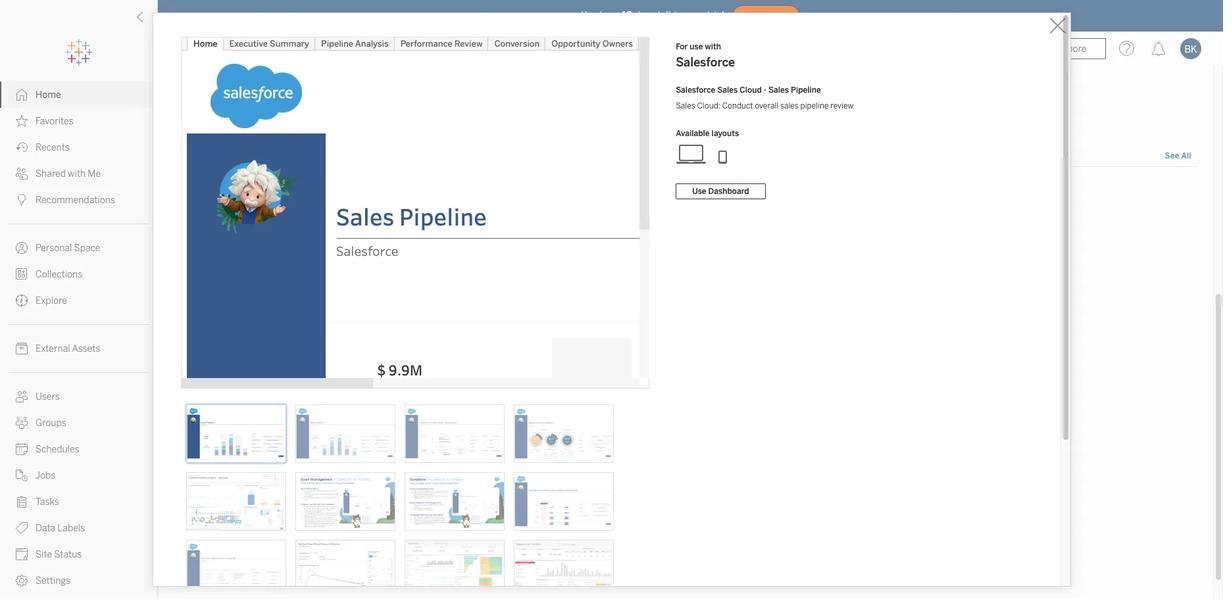 Task type: locate. For each thing, give the bounding box(es) containing it.
data
[[405, 182, 424, 193], [519, 182, 538, 193]]

linkedin
[[183, 523, 220, 535]]

1 horizontal spatial use
[[690, 42, 703, 51]]

with
[[705, 42, 721, 51], [68, 168, 86, 180]]

in right "sign"
[[364, 182, 371, 193]]

started.
[[566, 182, 599, 193]]

salesforce net zero cloud what-if image
[[295, 540, 395, 599]]

or
[[458, 182, 467, 193]]

explore link
[[0, 288, 157, 314]]

to left "get"
[[540, 182, 549, 193]]

jobs link
[[0, 463, 157, 489]]

sales
[[780, 101, 799, 111]]

space
[[74, 243, 100, 254]]

salesforce open pipeline image
[[404, 540, 504, 599]]

to right "sign"
[[373, 182, 382, 193]]

external assets
[[36, 343, 100, 355]]

0 horizontal spatial to
[[373, 182, 382, 193]]

data left source,
[[405, 182, 424, 193]]

sales
[[717, 86, 738, 95], [769, 86, 789, 95], [676, 101, 695, 111], [222, 523, 246, 535]]

recommendations
[[36, 195, 115, 206]]

all
[[1181, 152, 1192, 161]]

salesforce service cloud - service desk image
[[404, 405, 504, 463]]

pipeline
[[791, 86, 821, 95]]

to
[[373, 182, 382, 193], [540, 182, 549, 193]]

built
[[246, 182, 265, 193]]

0 vertical spatial with
[[705, 42, 721, 51]]

simply
[[313, 182, 342, 193]]

salesforce
[[676, 55, 735, 70], [676, 86, 715, 95], [183, 338, 228, 350]]

available layouts
[[676, 129, 739, 138]]

data labels link
[[0, 515, 157, 542]]

site
[[36, 549, 52, 561]]

salesforce admin insights image
[[186, 472, 286, 531]]

1 vertical spatial use
[[469, 182, 484, 193]]

in
[[675, 10, 682, 21], [364, 182, 371, 193]]

sales right -
[[769, 86, 789, 95]]

use right or
[[469, 182, 484, 193]]

flow
[[233, 69, 253, 80]]

with right for
[[705, 42, 721, 51]]

1 horizontal spatial to
[[540, 182, 549, 193]]

trial.
[[707, 10, 727, 21]]

salesforce sales cloud - sales pipeline sales cloud: conduct overall sales pipeline review
[[676, 86, 854, 111]]

tasks
[[36, 497, 59, 508]]

recents
[[36, 142, 70, 153]]

personal space link
[[0, 235, 157, 261]]

have
[[599, 10, 620, 21]]

recents link
[[0, 134, 157, 161]]

cloud:
[[697, 101, 721, 111]]

days
[[635, 10, 655, 21]]

assets
[[72, 343, 100, 355]]

1 vertical spatial with
[[68, 168, 86, 180]]

your right "sign"
[[384, 182, 403, 193]]

sign
[[344, 182, 361, 193]]

salesforce consumer goods cloud - key account management image
[[514, 405, 614, 463]]

2 vertical spatial salesforce
[[183, 338, 228, 350]]

use
[[692, 187, 706, 196]]

0 horizontal spatial data
[[405, 182, 424, 193]]

linkedin sales navigator
[[183, 523, 290, 535]]

0 horizontal spatial with
[[68, 168, 86, 180]]

data right sample
[[519, 182, 538, 193]]

external
[[36, 343, 70, 355]]

1 horizontal spatial with
[[705, 42, 721, 51]]

with left me
[[68, 168, 86, 180]]

eloqua
[[653, 338, 683, 350]]

sales right linkedin
[[222, 523, 246, 535]]

your left trial.
[[685, 10, 704, 21]]

1 vertical spatial salesforce
[[676, 86, 715, 95]]

0 vertical spatial your
[[685, 10, 704, 21]]

source,
[[426, 182, 456, 193]]

schedules link
[[0, 436, 157, 463]]

favorites link
[[0, 108, 157, 134]]

start
[[176, 182, 198, 193]]

with inside main navigation. press the up and down arrow keys to access links. element
[[68, 168, 86, 180]]

use right for
[[690, 42, 703, 51]]

see all
[[1165, 152, 1192, 161]]

buy now button
[[732, 5, 800, 26]]

groups link
[[0, 410, 157, 436]]

personal
[[36, 243, 72, 254]]

0 horizontal spatial use
[[469, 182, 484, 193]]

groups
[[36, 418, 66, 429]]

1 vertical spatial in
[[364, 182, 371, 193]]

0 vertical spatial salesforce
[[676, 55, 735, 70]]

use dashboard button
[[676, 184, 766, 199]]

salesforce sales cloud - weighted sales pipeline image
[[295, 405, 395, 463]]

use dashboard
[[692, 187, 749, 196]]

1 to from the left
[[373, 182, 382, 193]]

tasks link
[[0, 489, 157, 515]]

salesforce nonprofit cloud - donations image
[[404, 472, 504, 531]]

review
[[831, 101, 854, 111]]

0 horizontal spatial your
[[384, 182, 403, 193]]

site status
[[36, 549, 82, 561]]

2 to from the left
[[540, 182, 549, 193]]

your
[[685, 10, 704, 21], [384, 182, 403, 193]]

sales up the conduct
[[717, 86, 738, 95]]

1 horizontal spatial data
[[519, 182, 538, 193]]

2 data from the left
[[519, 182, 538, 193]]

0 vertical spatial in
[[675, 10, 682, 21]]

sales left cloud:
[[676, 101, 695, 111]]

1 horizontal spatial your
[[685, 10, 704, 21]]

superstore
[[183, 69, 231, 80]]

external assets link
[[0, 336, 157, 362]]

with inside for use with salesforce
[[705, 42, 721, 51]]

salesforce inside salesforce sales cloud - sales pipeline sales cloud: conduct overall sales pipeline review
[[676, 86, 715, 95]]

0 vertical spatial use
[[690, 42, 703, 51]]

1 vertical spatial your
[[384, 182, 403, 193]]

in right left
[[675, 10, 682, 21]]

1 horizontal spatial in
[[675, 10, 682, 21]]



Task type: describe. For each thing, give the bounding box(es) containing it.
salesforce for salesforce
[[183, 338, 228, 350]]

for
[[676, 42, 688, 51]]

data labels
[[36, 523, 85, 534]]

start from a pre-built workbook. simply sign in to your data source, or use sample data to get started.
[[176, 182, 599, 193]]

superstore flow
[[183, 69, 253, 80]]

13
[[622, 10, 632, 21]]

cloud
[[740, 86, 762, 95]]

users
[[36, 392, 60, 403]]

oracle
[[622, 338, 651, 350]]

sample
[[486, 182, 517, 193]]

salesforce for salesforce sales cloud - sales pipeline sales cloud: conduct overall sales pipeline review
[[676, 86, 715, 95]]

settings
[[36, 576, 71, 587]]

collections
[[36, 269, 82, 280]]

conduct
[[722, 101, 753, 111]]

you have 13 days left in your trial.
[[581, 10, 727, 21]]

jobs
[[36, 470, 55, 482]]

favorites
[[36, 116, 73, 127]]

me
[[88, 168, 101, 180]]

now
[[766, 12, 783, 20]]

left
[[658, 10, 672, 21]]

shared
[[36, 168, 66, 180]]

available
[[676, 129, 710, 138]]

pipeline
[[801, 101, 829, 111]]

collections link
[[0, 261, 157, 288]]

accelerators
[[176, 147, 245, 161]]

workbook.
[[267, 182, 311, 193]]

home link
[[0, 82, 157, 108]]

pre-
[[229, 182, 246, 193]]

status
[[54, 549, 82, 561]]

personal space
[[36, 243, 100, 254]]

get
[[551, 182, 564, 193]]

laptop image
[[676, 143, 707, 164]]

navigator
[[248, 523, 290, 535]]

salesforce opportunity tracking image
[[514, 540, 614, 599]]

settings link
[[0, 568, 157, 594]]

shared with me
[[36, 168, 101, 180]]

home
[[36, 89, 61, 101]]

phone image
[[707, 143, 739, 164]]

site status link
[[0, 542, 157, 568]]

see
[[1165, 152, 1180, 161]]

schedules
[[36, 444, 79, 455]]

data
[[36, 523, 55, 534]]

overall
[[755, 101, 779, 111]]

labels
[[57, 523, 85, 534]]

buy now
[[749, 12, 783, 20]]

users link
[[0, 384, 157, 410]]

see all link
[[1164, 150, 1192, 163]]

salesforce sales cloud - sales pipeline image
[[186, 405, 286, 463]]

salesforce nonprofit cloud - grant management image
[[295, 472, 395, 531]]

main navigation. press the up and down arrow keys to access links. element
[[0, 82, 157, 594]]

a
[[222, 182, 227, 193]]

0 horizontal spatial in
[[364, 182, 371, 193]]

from
[[200, 182, 220, 193]]

you
[[581, 10, 597, 21]]

explore
[[36, 295, 67, 307]]

shared with me link
[[0, 161, 157, 187]]

recommendations link
[[0, 187, 157, 213]]

dashboard
[[708, 187, 749, 196]]

oracle eloqua
[[622, 338, 683, 350]]

for use with salesforce
[[676, 42, 735, 70]]

-
[[764, 86, 767, 95]]

layouts
[[712, 129, 739, 138]]

use inside for use with salesforce
[[690, 42, 703, 51]]

buy
[[749, 12, 764, 20]]

1 data from the left
[[405, 182, 424, 193]]

navigation panel element
[[0, 39, 157, 594]]

salesforce service cloud - voice call image
[[186, 540, 286, 599]]

salesforce education cloud - academic admissions process image
[[514, 472, 614, 531]]



Task type: vqa. For each thing, say whether or not it's contained in the screenshot.
SALES BY MONTH
no



